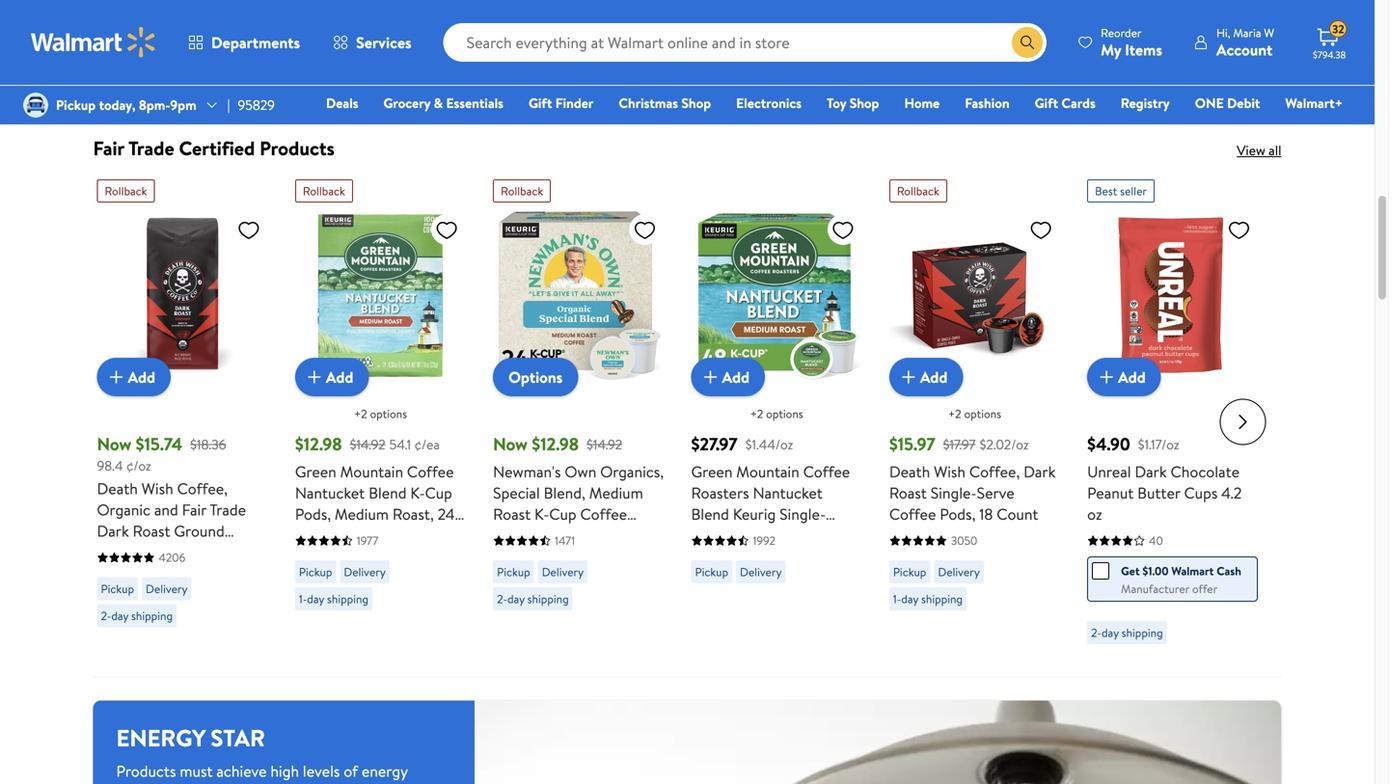 Task type: describe. For each thing, give the bounding box(es) containing it.
by
[[210, 782, 226, 785]]

95829
[[238, 96, 275, 114]]

$12.98 inside $12.98 $14.92 54.1 ¢/ea green mountain coffee nantucket blend k-cup pods, medium roast, 24 count for keurig brewers
[[295, 433, 342, 457]]

add button for $4.90
[[1088, 358, 1162, 397]]

rollback for 'newman's own organics, special blend, medium roast k-cup coffee pods, 24 count' image in the top of the page
[[501, 183, 544, 199]]

wish inside $15.97 $17.97 $2.02/oz death wish coffee, dark roast single-serve coffee pods, 18 count
[[934, 462, 966, 483]]

2 +2 from the left
[[751, 406, 764, 422]]

product group containing $15.97
[[890, 172, 1061, 670]]

walmart image
[[31, 27, 156, 58]]

all
[[1269, 141, 1282, 160]]

essentials
[[446, 94, 504, 112]]

$1.00
[[1143, 563, 1169, 580]]

add to cart image for $15.97
[[898, 366, 921, 389]]

unreal
[[1088, 462, 1132, 483]]

2- for now $12.98
[[497, 591, 508, 608]]

add button for $12.98
[[295, 358, 369, 397]]

+2 options for $12.98
[[354, 406, 407, 422]]

2 horizontal spatial 2-day shipping
[[1092, 625, 1164, 642]]

home
[[905, 94, 940, 112]]

rollback for the green mountain coffee nantucket blend k-cup pods, medium roast, 24 count for keurig brewers image
[[303, 183, 345, 199]]

manufacturer
[[1122, 581, 1190, 598]]

keurig inside $12.98 $14.92 54.1 ¢/ea green mountain coffee nantucket blend k-cup pods, medium roast, 24 count for keurig brewers
[[364, 525, 407, 546]]

mountain inside $27.97 $1.44/oz green mountain coffee roasters nantucket blend keurig single- serve k-cup pods, medium roast coffee, 48 count
[[737, 462, 800, 483]]

8pm-
[[139, 96, 170, 114]]

delivery for $27.97
[[740, 564, 782, 581]]

organic
[[97, 500, 151, 521]]

special
[[493, 483, 540, 504]]

rollback for the death wish coffee, organic and fair trade dark roast ground coffee, 16 oz 'image'
[[105, 183, 147, 199]]

options for $15.97
[[965, 406, 1002, 422]]

gift cards link
[[1027, 93, 1105, 113]]

gift finder
[[529, 94, 594, 112]]

$1.17/oz
[[1139, 435, 1180, 454]]

gift finder link
[[520, 93, 603, 113]]

serve inside $15.97 $17.97 $2.02/oz death wish coffee, dark roast single-serve coffee pods, 18 count
[[977, 483, 1015, 504]]

hi, maria w account
[[1217, 25, 1275, 60]]

medium inside $12.98 $14.92 54.1 ¢/ea green mountain coffee nantucket blend k-cup pods, medium roast, 24 count for keurig brewers
[[335, 504, 389, 525]]

$12.98 $14.92 54.1 ¢/ea green mountain coffee nantucket blend k-cup pods, medium roast, 24 count for keurig brewers
[[295, 433, 465, 546]]

cards
[[1062, 94, 1096, 112]]

newman's
[[493, 462, 561, 483]]

single- inside $27.97 $1.44/oz green mountain coffee roasters nantucket blend keurig single- serve k-cup pods, medium roast coffee, 48 count
[[780, 504, 826, 525]]

Search search field
[[444, 23, 1047, 62]]

16
[[151, 542, 165, 563]]

walmart
[[1172, 563, 1215, 580]]

roast inside $27.97 $1.44/oz green mountain coffee roasters nantucket blend keurig single- serve k-cup pods, medium roast coffee, 48 count
[[749, 546, 787, 568]]

christmas shop link
[[610, 93, 720, 113]]

1-day shipping for $15.97
[[894, 591, 963, 608]]

$12.98 inside the now $12.98 $14.92 newman's own organics, special blend, medium roast k-cup coffee pods, 24 count
[[532, 433, 579, 457]]

death wish coffee, dark roast single-serve coffee pods, 18 count image
[[890, 210, 1061, 381]]

hi,
[[1217, 25, 1231, 41]]

must
[[180, 761, 213, 782]]

newman's own organics, special blend, medium roast k-cup coffee pods, 24 count image
[[493, 210, 665, 381]]

now for now $12.98
[[493, 433, 528, 457]]

grocery & essentials link
[[375, 93, 512, 113]]

get $1.00 walmart cash
[[1122, 563, 1242, 580]]

cup inside $12.98 $14.92 54.1 ¢/ea green mountain coffee nantucket blend k-cup pods, medium roast, 24 count for keurig brewers
[[425, 483, 453, 504]]

add to favorites list, newman's own organics, special blend, medium roast k-cup coffee pods, 24 count image
[[634, 218, 657, 242]]

mountain inside $12.98 $14.92 54.1 ¢/ea green mountain coffee nantucket blend k-cup pods, medium roast, 24 count for keurig brewers
[[340, 462, 404, 483]]

walmart+ link
[[1277, 93, 1352, 113]]

medium inside the now $12.98 $14.92 newman's own organics, special blend, medium roast k-cup coffee pods, 24 count
[[589, 483, 644, 504]]

death wish coffee, organic and fair trade dark roast ground coffee, 16 oz image
[[97, 210, 268, 381]]

40
[[1150, 533, 1164, 549]]

reorder my items
[[1101, 25, 1163, 60]]

w
[[1265, 25, 1275, 41]]

Walmart Site-Wide search field
[[444, 23, 1047, 62]]

shipping down 3050
[[922, 591, 963, 608]]

gift for gift finder
[[529, 94, 553, 112]]

get $1.00 walmart cash walmart plus, element
[[1093, 562, 1242, 581]]

deals link
[[318, 93, 367, 113]]

add to favorites list, death wish coffee, dark roast single-serve coffee pods, 18 count image
[[1030, 218, 1053, 242]]

roast,
[[393, 504, 434, 525]]

$4.90 $1.17/oz unreal dark chocolate peanut butter cups 4.2 oz
[[1088, 433, 1243, 525]]

now for now $15.74
[[97, 433, 132, 457]]

9pm
[[170, 96, 197, 114]]

18
[[980, 504, 994, 525]]

1 add button from the left
[[97, 358, 171, 397]]

delivery down 1977
[[344, 564, 386, 581]]

0 vertical spatial products
[[260, 134, 335, 161]]

3 add to cart image from the left
[[1096, 366, 1119, 389]]

items
[[1126, 39, 1163, 60]]

green mountain coffee nantucket blend k-cup pods, medium roast, 24 count for keurig brewers image
[[295, 210, 466, 381]]

toy shop link
[[819, 93, 888, 113]]

departments button
[[172, 19, 317, 66]]

k- inside the now $12.98 $14.92 newman's own organics, special blend, medium roast k-cup coffee pods, 24 count
[[535, 504, 550, 525]]

debit
[[1228, 94, 1261, 112]]

get
[[1122, 563, 1140, 580]]

coffee, left 16
[[97, 542, 148, 563]]

wish inside now $15.74 $18.36 98.4 ¢/oz death wish coffee, organic and fair trade dark roast ground coffee, 16 oz
[[142, 478, 173, 500]]

blend,
[[544, 483, 586, 504]]

grocery & essentials
[[384, 94, 504, 112]]

now $12.98 $14.92 newman's own organics, special blend, medium roast k-cup coffee pods, 24 count
[[493, 433, 664, 546]]

services
[[356, 32, 412, 53]]

k- inside $12.98 $14.92 54.1 ¢/ea green mountain coffee nantucket blend k-cup pods, medium roast, 24 count for keurig brewers
[[411, 483, 425, 504]]

&
[[434, 94, 443, 112]]

fashion link
[[957, 93, 1019, 113]]

ground
[[174, 521, 225, 542]]

fair trade certified. meeting rigorous environmental, economic and social standards. shop now. learn more. image
[[116, 0, 199, 90]]

one debit link
[[1187, 93, 1270, 113]]

dark inside now $15.74 $18.36 98.4 ¢/oz death wish coffee, organic and fair trade dark roast ground coffee, 16 oz
[[97, 521, 129, 542]]

4206
[[159, 550, 186, 566]]

$17.97
[[944, 435, 976, 454]]

energy
[[362, 761, 408, 782]]

departments
[[211, 32, 300, 53]]

brewers
[[411, 525, 465, 546]]

shipping down 1471
[[528, 591, 569, 608]]

epa.
[[255, 782, 286, 785]]

best
[[1096, 183, 1118, 199]]

reorder
[[1101, 25, 1142, 41]]

coffee inside $15.97 $17.97 $2.02/oz death wish coffee, dark roast single-serve coffee pods, 18 count
[[890, 504, 937, 525]]

add to favorites list, unreal dark chocolate peanut butter cups 4.2 oz image
[[1228, 218, 1251, 242]]

registry link
[[1113, 93, 1179, 113]]

product group containing $4.90
[[1088, 172, 1259, 670]]

single- inside $15.97 $17.97 $2.02/oz death wish coffee, dark roast single-serve coffee pods, 18 count
[[931, 483, 977, 504]]

add to favorites list, green mountain coffee roasters nantucket blend keurig single-serve k-cup pods, medium roast coffee, 48 count image
[[832, 218, 855, 242]]

coffee inside $12.98 $14.92 54.1 ¢/ea green mountain coffee nantucket blend k-cup pods, medium roast, 24 count for keurig brewers
[[407, 462, 454, 483]]

+2 for $15.97
[[949, 406, 962, 422]]

coffee, inside $27.97 $1.44/oz green mountain coffee roasters nantucket blend keurig single- serve k-cup pods, medium roast coffee, 48 count
[[791, 546, 841, 568]]

product group containing $12.98
[[295, 172, 466, 670]]

1- for $15.97
[[894, 591, 902, 608]]

and
[[154, 500, 178, 521]]

$15.74
[[136, 433, 183, 457]]

1-day shipping for $12.98
[[299, 591, 369, 608]]

1- for $12.98
[[299, 591, 307, 608]]

1992
[[753, 533, 776, 549]]

shop for christmas shop
[[682, 94, 712, 112]]

green mountain coffee roasters nantucket blend keurig single-serve k-cup pods, medium roast coffee, 48 count image
[[692, 210, 863, 381]]

count inside $27.97 $1.44/oz green mountain coffee roasters nantucket blend keurig single- serve k-cup pods, medium roast coffee, 48 count
[[713, 568, 755, 589]]

fair inside now $15.74 $18.36 98.4 ¢/oz death wish coffee, organic and fair trade dark roast ground coffee, 16 oz
[[182, 500, 207, 521]]

blend inside $12.98 $14.92 54.1 ¢/ea green mountain coffee nantucket blend k-cup pods, medium roast, 24 count for keurig brewers
[[369, 483, 407, 504]]

efficiency
[[116, 782, 182, 785]]

$27.97
[[692, 433, 738, 457]]

view
[[1238, 141, 1266, 160]]

$794.38
[[1314, 48, 1347, 61]]

count inside the now $12.98 $14.92 newman's own organics, special blend, medium roast k-cup coffee pods, 24 count
[[554, 525, 596, 546]]

trade inside now $15.74 $18.36 98.4 ¢/oz death wish coffee, organic and fair trade dark roast ground coffee, 16 oz
[[210, 500, 246, 521]]

today,
[[99, 96, 136, 114]]

finder
[[556, 94, 594, 112]]

options
[[509, 367, 563, 388]]

$4.90
[[1088, 433, 1131, 457]]

of
[[344, 761, 358, 782]]



Task type: vqa. For each thing, say whether or not it's contained in the screenshot.
high
yes



Task type: locate. For each thing, give the bounding box(es) containing it.
oz inside now $15.74 $18.36 98.4 ¢/oz death wish coffee, organic and fair trade dark roast ground coffee, 16 oz
[[169, 542, 184, 563]]

account
[[1217, 39, 1273, 60]]

shop inside toy shop link
[[850, 94, 880, 112]]

rollback down deals link
[[303, 183, 345, 199]]

oz down unreal at the bottom right of the page
[[1088, 504, 1103, 525]]

coffee
[[407, 462, 454, 483], [804, 462, 851, 483], [581, 504, 627, 525], [890, 504, 937, 525]]

death inside now $15.74 $18.36 98.4 ¢/oz death wish coffee, organic and fair trade dark roast ground coffee, 16 oz
[[97, 478, 138, 500]]

death down 98.4
[[97, 478, 138, 500]]

$12.98
[[295, 433, 342, 457], [532, 433, 579, 457]]

gift
[[529, 94, 553, 112], [1035, 94, 1059, 112]]

count right "18"
[[997, 504, 1039, 525]]

0 horizontal spatial keurig
[[364, 525, 407, 546]]

0 horizontal spatial products
[[116, 761, 176, 782]]

$14.92 inside the now $12.98 $14.92 newman's own organics, special blend, medium roast k-cup coffee pods, 24 count
[[587, 435, 623, 454]]

2 horizontal spatial medium
[[692, 546, 746, 568]]

3 add button from the left
[[692, 358, 766, 397]]

2 horizontal spatial k-
[[733, 525, 748, 546]]

1 gift from the left
[[529, 94, 553, 112]]

shipping
[[327, 591, 369, 608], [528, 591, 569, 608], [922, 591, 963, 608], [131, 608, 173, 625], [1122, 625, 1164, 642]]

1 horizontal spatial keurig
[[733, 504, 776, 525]]

options up $1.44/oz
[[767, 406, 804, 422]]

0 horizontal spatial green
[[295, 462, 337, 483]]

5 add from the left
[[1119, 367, 1146, 388]]

keurig
[[733, 504, 776, 525], [364, 525, 407, 546]]

cup inside the now $12.98 $14.92 newman's own organics, special blend, medium roast k-cup coffee pods, 24 count
[[550, 504, 577, 525]]

1 product group from the left
[[97, 172, 268, 670]]

now inside now $15.74 $18.36 98.4 ¢/oz death wish coffee, organic and fair trade dark roast ground coffee, 16 oz
[[97, 433, 132, 457]]

1 add to cart image from the left
[[303, 366, 326, 389]]

1 horizontal spatial oz
[[1088, 504, 1103, 525]]

delivery down 4206
[[146, 581, 188, 598]]

1 horizontal spatial medium
[[589, 483, 644, 504]]

0 horizontal spatial fair
[[93, 134, 124, 161]]

death down $15.97
[[890, 462, 931, 483]]

options for $12.98
[[370, 406, 407, 422]]

options link
[[493, 358, 579, 397]]

keurig right the for
[[364, 525, 407, 546]]

1 nantucket from the left
[[295, 483, 365, 504]]

fair
[[93, 134, 124, 161], [182, 500, 207, 521]]

1 horizontal spatial now
[[493, 433, 528, 457]]

energy
[[116, 723, 205, 755]]

cup down roasters
[[748, 525, 775, 546]]

$1.44/oz
[[746, 435, 794, 454]]

1 add from the left
[[128, 367, 155, 388]]

manufacturer offer
[[1122, 581, 1218, 598]]

product group containing now $15.74
[[97, 172, 268, 670]]

¢/oz
[[126, 457, 151, 476]]

2 add to cart image from the left
[[699, 366, 722, 389]]

add to cart image for the death wish coffee, organic and fair trade dark roast ground coffee, 16 oz 'image'
[[105, 366, 128, 389]]

0 vertical spatial oz
[[1088, 504, 1103, 525]]

0 horizontal spatial shop
[[682, 94, 712, 112]]

shop inside christmas shop link
[[682, 94, 712, 112]]

options up $2.02/oz
[[965, 406, 1002, 422]]

2 horizontal spatial options
[[965, 406, 1002, 422]]

mountain down $1.44/oz
[[737, 462, 800, 483]]

0 vertical spatial trade
[[128, 134, 174, 161]]

$12.98 up own
[[532, 433, 579, 457]]

2 horizontal spatial +2
[[949, 406, 962, 422]]

1 horizontal spatial options
[[767, 406, 804, 422]]

roast right '48'
[[749, 546, 787, 568]]

3 add from the left
[[722, 367, 750, 388]]

2 add button from the left
[[295, 358, 369, 397]]

k- left 1992
[[733, 525, 748, 546]]

shop
[[682, 94, 712, 112], [850, 94, 880, 112]]

1-day shipping down 3050
[[894, 591, 963, 608]]

1 horizontal spatial wish
[[934, 462, 966, 483]]

peanut
[[1088, 483, 1134, 504]]

1-day shipping down the for
[[299, 591, 369, 608]]

pods, right 1992
[[779, 525, 815, 546]]

1 +2 options from the left
[[354, 406, 407, 422]]

pods, left the for
[[295, 504, 331, 525]]

4 add from the left
[[921, 367, 948, 388]]

1 horizontal spatial 24
[[533, 525, 550, 546]]

1 horizontal spatial single-
[[931, 483, 977, 504]]

2-
[[497, 591, 508, 608], [101, 608, 111, 625], [1092, 625, 1102, 642]]

single-
[[931, 483, 977, 504], [780, 504, 826, 525]]

pods, inside $12.98 $14.92 54.1 ¢/ea green mountain coffee nantucket blend k-cup pods, medium roast, 24 count for keurig brewers
[[295, 504, 331, 525]]

$2.02/oz
[[980, 435, 1030, 454]]

1 horizontal spatial mountain
[[737, 462, 800, 483]]

add to cart image
[[105, 366, 128, 389], [699, 366, 722, 389]]

dark left 16
[[97, 521, 129, 542]]

best seller
[[1096, 183, 1148, 199]]

1 horizontal spatial +2
[[751, 406, 764, 422]]

nantucket inside $12.98 $14.92 54.1 ¢/ea green mountain coffee nantucket blend k-cup pods, medium roast, 24 count for keurig brewers
[[295, 483, 365, 504]]

1 horizontal spatial nantucket
[[753, 483, 823, 504]]

medium up 1977
[[335, 504, 389, 525]]

0 vertical spatial fair
[[93, 134, 124, 161]]

1 options from the left
[[370, 406, 407, 422]]

delivery down 1992
[[740, 564, 782, 581]]

pods, inside $15.97 $17.97 $2.02/oz death wish coffee, dark roast single-serve coffee pods, 18 count
[[940, 504, 976, 525]]

1 $14.92 from the left
[[350, 435, 386, 454]]

coffee, down $2.02/oz
[[970, 462, 1021, 483]]

registry
[[1121, 94, 1171, 112]]

roast inside now $15.74 $18.36 98.4 ¢/oz death wish coffee, organic and fair trade dark roast ground coffee, 16 oz
[[133, 521, 170, 542]]

1 horizontal spatial serve
[[977, 483, 1015, 504]]

2 +2 options from the left
[[751, 406, 804, 422]]

0 horizontal spatial wish
[[142, 478, 173, 500]]

count inside $12.98 $14.92 54.1 ¢/ea green mountain coffee nantucket blend k-cup pods, medium roast, 24 count for keurig brewers
[[295, 525, 337, 546]]

54.1
[[390, 435, 411, 454]]

0 horizontal spatial cup
[[425, 483, 453, 504]]

1 horizontal spatial products
[[260, 134, 335, 161]]

0 horizontal spatial oz
[[169, 542, 184, 563]]

4 add button from the left
[[890, 358, 964, 397]]

my
[[1101, 39, 1122, 60]]

delivery
[[344, 564, 386, 581], [542, 564, 584, 581], [740, 564, 782, 581], [939, 564, 981, 581], [146, 581, 188, 598]]

cash
[[1217, 563, 1242, 580]]

the
[[229, 782, 251, 785]]

shipping down 4206
[[131, 608, 173, 625]]

seller
[[1121, 183, 1148, 199]]

roast down $15.97
[[890, 483, 927, 504]]

$14.92 left 54.1
[[350, 435, 386, 454]]

pods,
[[295, 504, 331, 525], [940, 504, 976, 525], [493, 525, 529, 546], [779, 525, 815, 546]]

+2 up $17.97
[[949, 406, 962, 422]]

2 nantucket from the left
[[753, 483, 823, 504]]

2-day shipping down 16
[[101, 608, 173, 625]]

now
[[97, 433, 132, 457], [493, 433, 528, 457]]

0 horizontal spatial serve
[[692, 525, 729, 546]]

options up 54.1
[[370, 406, 407, 422]]

1 shop from the left
[[682, 94, 712, 112]]

k- up brewers
[[411, 483, 425, 504]]

1 horizontal spatial shop
[[850, 94, 880, 112]]

delivery down 1471
[[542, 564, 584, 581]]

1 1- from the left
[[299, 591, 307, 608]]

delivery for now $12.98
[[542, 564, 584, 581]]

2 horizontal spatial cup
[[748, 525, 775, 546]]

0 horizontal spatial k-
[[411, 483, 425, 504]]

0 horizontal spatial gift
[[529, 94, 553, 112]]

christmas shop
[[619, 94, 712, 112]]

toy shop
[[827, 94, 880, 112]]

1 $12.98 from the left
[[295, 433, 342, 457]]

trade right and
[[210, 500, 246, 521]]

0 horizontal spatial +2 options
[[354, 406, 407, 422]]

cup inside $27.97 $1.44/oz green mountain coffee roasters nantucket blend keurig single- serve k-cup pods, medium roast coffee, 48 count
[[748, 525, 775, 546]]

serve down $2.02/oz
[[977, 483, 1015, 504]]

shop right toy
[[850, 94, 880, 112]]

+2 up $1.44/oz
[[751, 406, 764, 422]]

electronics link
[[728, 93, 811, 113]]

roast inside the now $12.98 $14.92 newman's own organics, special blend, medium roast k-cup coffee pods, 24 count
[[493, 504, 531, 525]]

fashion
[[965, 94, 1010, 112]]

1 horizontal spatial add to cart image
[[699, 366, 722, 389]]

nantucket up the for
[[295, 483, 365, 504]]

+2 options
[[354, 406, 407, 422], [751, 406, 804, 422], [949, 406, 1002, 422]]

98.4
[[97, 457, 123, 476]]

$14.92 inside $12.98 $14.92 54.1 ¢/ea green mountain coffee nantucket blend k-cup pods, medium roast, 24 count for keurig brewers
[[350, 435, 386, 454]]

roast
[[890, 483, 927, 504], [493, 504, 531, 525], [133, 521, 170, 542], [749, 546, 787, 568]]

christmas
[[619, 94, 679, 112]]

3 options from the left
[[965, 406, 1002, 422]]

1-
[[299, 591, 307, 608], [894, 591, 902, 608]]

trade down 8pm-
[[128, 134, 174, 161]]

pods, down special
[[493, 525, 529, 546]]

3 rollback from the left
[[501, 183, 544, 199]]

coffee, inside $15.97 $17.97 $2.02/oz death wish coffee, dark roast single-serve coffee pods, 18 count
[[970, 462, 1021, 483]]

24 for $14.92
[[438, 504, 455, 525]]

cup up brewers
[[425, 483, 453, 504]]

2 mountain from the left
[[737, 462, 800, 483]]

serve up '48'
[[692, 525, 729, 546]]

0 horizontal spatial death
[[97, 478, 138, 500]]

$15.97
[[890, 433, 936, 457]]

1 horizontal spatial k-
[[535, 504, 550, 525]]

count down blend,
[[554, 525, 596, 546]]

2- for now $15.74
[[101, 608, 111, 625]]

1 horizontal spatial +2 options
[[751, 406, 804, 422]]

add for $12.98
[[326, 367, 354, 388]]

1 vertical spatial trade
[[210, 500, 246, 521]]

1977
[[357, 533, 379, 549]]

medium right blend,
[[589, 483, 644, 504]]

6 product group from the left
[[1088, 172, 1259, 670]]

oz
[[1088, 504, 1103, 525], [169, 542, 184, 563]]

0 horizontal spatial trade
[[128, 134, 174, 161]]

1 horizontal spatial 1-
[[894, 591, 902, 608]]

products down 95829
[[260, 134, 335, 161]]

gift left cards at the top right of page
[[1035, 94, 1059, 112]]

1 horizontal spatial cup
[[550, 504, 577, 525]]

fair trade certified products
[[93, 134, 335, 161]]

search icon image
[[1020, 35, 1036, 50]]

nantucket down $1.44/oz
[[753, 483, 823, 504]]

2 1- from the left
[[894, 591, 902, 608]]

gift left finder
[[529, 94, 553, 112]]

one debit
[[1196, 94, 1261, 112]]

2 $14.92 from the left
[[587, 435, 623, 454]]

Get $1.00 Walmart Cash checkbox
[[1093, 563, 1110, 580]]

mountain down 54.1
[[340, 462, 404, 483]]

1 rollback from the left
[[105, 183, 147, 199]]

one
[[1196, 94, 1225, 112]]

toy
[[827, 94, 847, 112]]

product group containing now $12.98
[[493, 172, 665, 670]]

home link
[[896, 93, 949, 113]]

24 for $12.98
[[533, 525, 550, 546]]

4.2
[[1222, 483, 1243, 504]]

add button for $15.97
[[890, 358, 964, 397]]

0 horizontal spatial 1-day shipping
[[299, 591, 369, 608]]

rollback down home
[[898, 183, 940, 199]]

wish down $17.97
[[934, 462, 966, 483]]

1 horizontal spatial fair
[[182, 500, 207, 521]]

3 product group from the left
[[493, 172, 665, 670]]

blend inside $27.97 $1.44/oz green mountain coffee roasters nantucket blend keurig single- serve k-cup pods, medium roast coffee, 48 count
[[692, 504, 730, 525]]

add to favorites list, green mountain coffee nantucket blend k-cup pods, medium roast, 24 count for keurig brewers image
[[435, 218, 459, 242]]

1 horizontal spatial gift
[[1035, 94, 1059, 112]]

2 add from the left
[[326, 367, 354, 388]]

green inside $27.97 $1.44/oz green mountain coffee roasters nantucket blend keurig single- serve k-cup pods, medium roast coffee, 48 count
[[692, 462, 733, 483]]

2 add to cart image from the left
[[898, 366, 921, 389]]

blend down 54.1
[[369, 483, 407, 504]]

serve inside $27.97 $1.44/oz green mountain coffee roasters nantucket blend keurig single- serve k-cup pods, medium roast coffee, 48 count
[[692, 525, 729, 546]]

delivery for now $15.74
[[146, 581, 188, 598]]

2 horizontal spatial add to cart image
[[1096, 366, 1119, 389]]

0 horizontal spatial single-
[[780, 504, 826, 525]]

for
[[340, 525, 360, 546]]

count inside $15.97 $17.97 $2.02/oz death wish coffee, dark roast single-serve coffee pods, 18 count
[[997, 504, 1039, 525]]

dark inside '$4.90 $1.17/oz unreal dark chocolate peanut butter cups 4.2 oz'
[[1136, 462, 1168, 483]]

gift cards
[[1035, 94, 1096, 112]]

pods, inside the now $12.98 $14.92 newman's own organics, special blend, medium roast k-cup coffee pods, 24 count
[[493, 525, 529, 546]]

 image
[[23, 93, 48, 118]]

1471
[[555, 533, 575, 549]]

1 vertical spatial fair
[[182, 500, 207, 521]]

3 +2 options from the left
[[949, 406, 1002, 422]]

oz inside '$4.90 $1.17/oz unreal dark chocolate peanut butter cups 4.2 oz'
[[1088, 504, 1103, 525]]

2-day shipping for $15.74
[[101, 608, 173, 625]]

1 horizontal spatial death
[[890, 462, 931, 483]]

dark inside $15.97 $17.97 $2.02/oz death wish coffee, dark roast single-serve coffee pods, 18 count
[[1024, 462, 1056, 483]]

+2 up $12.98 $14.92 54.1 ¢/ea green mountain coffee nantucket blend k-cup pods, medium roast, 24 count for keurig brewers
[[354, 406, 367, 422]]

1 horizontal spatial trade
[[210, 500, 246, 521]]

0 horizontal spatial $14.92
[[350, 435, 386, 454]]

| 95829
[[227, 96, 275, 114]]

achieve
[[217, 761, 267, 782]]

+2 options up $1.44/oz
[[751, 406, 804, 422]]

0 horizontal spatial 2-day shipping
[[101, 608, 173, 625]]

1 horizontal spatial 1-day shipping
[[894, 591, 963, 608]]

1 +2 from the left
[[354, 406, 367, 422]]

view all link
[[1238, 141, 1282, 160]]

$14.92 up own
[[587, 435, 623, 454]]

dark down $2.02/oz
[[1024, 462, 1056, 483]]

count right '48'
[[713, 568, 755, 589]]

delivery down 3050
[[939, 564, 981, 581]]

1 1-day shipping from the left
[[299, 591, 369, 608]]

1 now from the left
[[97, 433, 132, 457]]

rollback
[[105, 183, 147, 199], [303, 183, 345, 199], [501, 183, 544, 199], [898, 183, 940, 199]]

walmart+
[[1286, 94, 1344, 112]]

|
[[227, 96, 230, 114]]

add to cart image
[[303, 366, 326, 389], [898, 366, 921, 389], [1096, 366, 1119, 389]]

+2 options up $17.97
[[949, 406, 1002, 422]]

0 horizontal spatial add to cart image
[[105, 366, 128, 389]]

cup up 1471
[[550, 504, 577, 525]]

0 horizontal spatial dark
[[97, 521, 129, 542]]

0 horizontal spatial blend
[[369, 483, 407, 504]]

products
[[260, 134, 335, 161], [116, 761, 176, 782]]

death
[[890, 462, 931, 483], [97, 478, 138, 500]]

dark down $1.17/oz
[[1136, 462, 1168, 483]]

electronics
[[737, 94, 802, 112]]

1 horizontal spatial dark
[[1024, 462, 1056, 483]]

offer
[[1193, 581, 1218, 598]]

mountain
[[340, 462, 404, 483], [737, 462, 800, 483]]

product group containing $27.97
[[692, 172, 863, 670]]

+2 options for $15.97
[[949, 406, 1002, 422]]

2 $12.98 from the left
[[532, 433, 579, 457]]

0 horizontal spatial options
[[370, 406, 407, 422]]

roast inside $15.97 $17.97 $2.02/oz death wish coffee, dark roast single-serve coffee pods, 18 count
[[890, 483, 927, 504]]

2 horizontal spatial +2 options
[[949, 406, 1002, 422]]

shipping down 1977
[[327, 591, 369, 608]]

1 mountain from the left
[[340, 462, 404, 483]]

0 horizontal spatial 2-
[[101, 608, 111, 625]]

now left "$15.74" on the left of page
[[97, 433, 132, 457]]

medium inside $27.97 $1.44/oz green mountain coffee roasters nantucket blend keurig single- serve k-cup pods, medium roast coffee, 48 count
[[692, 546, 746, 568]]

1 vertical spatial oz
[[169, 542, 184, 563]]

1 horizontal spatial 2-
[[497, 591, 508, 608]]

48
[[692, 568, 710, 589]]

oz right 16
[[169, 542, 184, 563]]

products down energy
[[116, 761, 176, 782]]

blend up '48'
[[692, 504, 730, 525]]

1 horizontal spatial blend
[[692, 504, 730, 525]]

0 horizontal spatial mountain
[[340, 462, 404, 483]]

1 horizontal spatial add to cart image
[[898, 366, 921, 389]]

shop for toy shop
[[850, 94, 880, 112]]

set
[[186, 782, 206, 785]]

0 horizontal spatial medium
[[335, 504, 389, 525]]

coffee, right 1992
[[791, 546, 841, 568]]

keurig inside $27.97 $1.44/oz green mountain coffee roasters nantucket blend keurig single- serve k-cup pods, medium roast coffee, 48 count
[[733, 504, 776, 525]]

serve
[[977, 483, 1015, 504], [692, 525, 729, 546]]

star
[[211, 723, 265, 755]]

coffee, up ground in the bottom of the page
[[177, 478, 228, 500]]

nantucket inside $27.97 $1.44/oz green mountain coffee roasters nantucket blend keurig single- serve k-cup pods, medium roast coffee, 48 count
[[753, 483, 823, 504]]

3 +2 from the left
[[949, 406, 962, 422]]

add for $15.97
[[921, 367, 948, 388]]

rollback down gift finder link
[[501, 183, 544, 199]]

k- down newman's
[[535, 504, 550, 525]]

0 horizontal spatial 24
[[438, 504, 455, 525]]

shop right christmas
[[682, 94, 712, 112]]

cup
[[425, 483, 453, 504], [550, 504, 577, 525], [748, 525, 775, 546]]

view all
[[1238, 141, 1282, 160]]

pods, up 3050
[[940, 504, 976, 525]]

wish down ¢/oz
[[142, 478, 173, 500]]

0 horizontal spatial +2
[[354, 406, 367, 422]]

add to cart image up $27.97 in the bottom of the page
[[699, 366, 722, 389]]

add to cart image for $12.98
[[303, 366, 326, 389]]

now inside the now $12.98 $14.92 newman's own organics, special blend, medium roast k-cup coffee pods, 24 count
[[493, 433, 528, 457]]

0 horizontal spatial nantucket
[[295, 483, 365, 504]]

own
[[565, 462, 597, 483]]

2 product group from the left
[[295, 172, 466, 670]]

1 horizontal spatial $14.92
[[587, 435, 623, 454]]

add
[[128, 367, 155, 388], [326, 367, 354, 388], [722, 367, 750, 388], [921, 367, 948, 388], [1119, 367, 1146, 388]]

0 horizontal spatial now
[[97, 433, 132, 457]]

24 right "roast," on the bottom left
[[438, 504, 455, 525]]

unreal dark chocolate peanut butter cups 4.2 oz image
[[1088, 210, 1259, 381]]

1 add to cart image from the left
[[105, 366, 128, 389]]

4 product group from the left
[[692, 172, 863, 670]]

k- inside $27.97 $1.44/oz green mountain coffee roasters nantucket blend keurig single- serve k-cup pods, medium roast coffee, 48 count
[[733, 525, 748, 546]]

count left the for
[[295, 525, 337, 546]]

fair down today,
[[93, 134, 124, 161]]

day
[[307, 591, 324, 608], [508, 591, 525, 608], [902, 591, 919, 608], [111, 608, 129, 625], [1102, 625, 1119, 642]]

2-day shipping for $12.98
[[497, 591, 569, 608]]

roast down newman's
[[493, 504, 531, 525]]

death inside $15.97 $17.97 $2.02/oz death wish coffee, dark roast single-serve coffee pods, 18 count
[[890, 462, 931, 483]]

cups
[[1185, 483, 1218, 504]]

pickup today, 8pm-9pm
[[56, 96, 197, 114]]

0 vertical spatial serve
[[977, 483, 1015, 504]]

0 horizontal spatial add to cart image
[[303, 366, 326, 389]]

1 green from the left
[[295, 462, 337, 483]]

roast up 4206
[[133, 521, 170, 542]]

2 green from the left
[[692, 462, 733, 483]]

0 horizontal spatial 1-
[[299, 591, 307, 608]]

coffee inside the now $12.98 $14.92 newman's own organics, special blend, medium roast k-cup coffee pods, 24 count
[[581, 504, 627, 525]]

single- down $1.44/oz
[[780, 504, 826, 525]]

2 horizontal spatial dark
[[1136, 462, 1168, 483]]

products inside energy star products must achieve high levels of energy efficiency set by the epa.
[[116, 761, 176, 782]]

2 shop from the left
[[850, 94, 880, 112]]

next slide for product carousel list image
[[1221, 399, 1267, 446]]

+2 options up 54.1
[[354, 406, 407, 422]]

add to favorites list, death wish coffee, organic and fair trade dark roast ground coffee, 16 oz image
[[237, 218, 260, 242]]

4 rollback from the left
[[898, 183, 940, 199]]

add to cart image for green mountain coffee roasters nantucket blend keurig single-serve k-cup pods, medium roast coffee, 48 count image
[[699, 366, 722, 389]]

pods, inside $27.97 $1.44/oz green mountain coffee roasters nantucket blend keurig single- serve k-cup pods, medium roast coffee, 48 count
[[779, 525, 815, 546]]

2 gift from the left
[[1035, 94, 1059, 112]]

keurig up 1992
[[733, 504, 776, 525]]

1 horizontal spatial green
[[692, 462, 733, 483]]

24 inside $12.98 $14.92 54.1 ¢/ea green mountain coffee nantucket blend k-cup pods, medium roast, 24 count for keurig brewers
[[438, 504, 455, 525]]

add for $4.90
[[1119, 367, 1146, 388]]

coffee,
[[970, 462, 1021, 483], [177, 478, 228, 500], [97, 542, 148, 563], [791, 546, 841, 568]]

2-day shipping down manufacturer
[[1092, 625, 1164, 642]]

deals
[[326, 94, 359, 112]]

add to cart image up 98.4
[[105, 366, 128, 389]]

1 vertical spatial serve
[[692, 525, 729, 546]]

butter
[[1138, 483, 1181, 504]]

rollback for death wish coffee, dark roast single-serve coffee pods, 18 count image
[[898, 183, 940, 199]]

0 horizontal spatial $12.98
[[295, 433, 342, 457]]

+2 for $12.98
[[354, 406, 367, 422]]

now up newman's
[[493, 433, 528, 457]]

2 1-day shipping from the left
[[894, 591, 963, 608]]

5 product group from the left
[[890, 172, 1061, 670]]

2-day shipping down 1471
[[497, 591, 569, 608]]

$15.97 $17.97 $2.02/oz death wish coffee, dark roast single-serve coffee pods, 18 count
[[890, 433, 1056, 525]]

1 horizontal spatial 2-day shipping
[[497, 591, 569, 608]]

single- left "18"
[[931, 483, 977, 504]]

rollback down pickup today, 8pm-9pm
[[105, 183, 147, 199]]

2 horizontal spatial 2-
[[1092, 625, 1102, 642]]

green inside $12.98 $14.92 54.1 ¢/ea green mountain coffee nantucket blend k-cup pods, medium roast, 24 count for keurig brewers
[[295, 462, 337, 483]]

product group
[[97, 172, 268, 670], [295, 172, 466, 670], [493, 172, 665, 670], [692, 172, 863, 670], [890, 172, 1061, 670], [1088, 172, 1259, 670]]

medium left 1992
[[692, 546, 746, 568]]

2 rollback from the left
[[303, 183, 345, 199]]

levels
[[303, 761, 340, 782]]

gift for gift cards
[[1035, 94, 1059, 112]]

1 vertical spatial products
[[116, 761, 176, 782]]

coffee inside $27.97 $1.44/oz green mountain coffee roasters nantucket blend keurig single- serve k-cup pods, medium roast coffee, 48 count
[[804, 462, 851, 483]]

nantucket
[[295, 483, 365, 504], [753, 483, 823, 504]]

1 horizontal spatial $12.98
[[532, 433, 579, 457]]

fair right and
[[182, 500, 207, 521]]

$12.98 left 54.1
[[295, 433, 342, 457]]

2 now from the left
[[493, 433, 528, 457]]

count
[[997, 504, 1039, 525], [295, 525, 337, 546], [554, 525, 596, 546], [713, 568, 755, 589]]

24 inside the now $12.98 $14.92 newman's own organics, special blend, medium roast k-cup coffee pods, 24 count
[[533, 525, 550, 546]]

shipping down manufacturer
[[1122, 625, 1164, 642]]

5 add button from the left
[[1088, 358, 1162, 397]]

2 options from the left
[[767, 406, 804, 422]]

24 left 1471
[[533, 525, 550, 546]]



